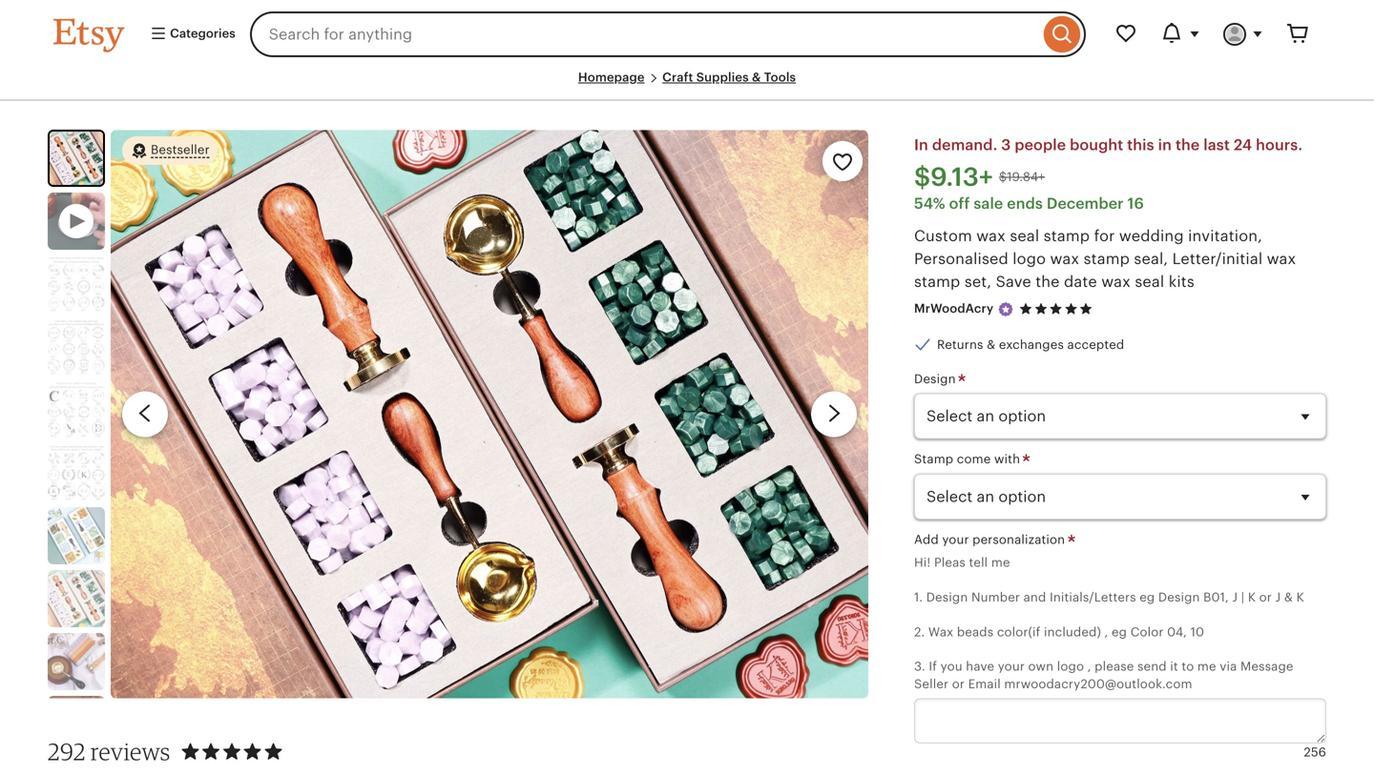 Task type: vqa. For each thing, say whether or not it's contained in the screenshot.
12th tab from the top of the 'Sections' Tab List
no



Task type: describe. For each thing, give the bounding box(es) containing it.
1 vertical spatial stamp
[[1084, 250, 1130, 268]]

design up 04,
[[1159, 591, 1200, 605]]

hi!
[[914, 556, 931, 570]]

wax
[[929, 625, 954, 640]]

256
[[1304, 746, 1327, 760]]

for
[[1094, 227, 1115, 245]]

1 horizontal spatial the
[[1176, 137, 1200, 154]]

star_seller image
[[998, 301, 1015, 318]]

1. design number and initials/letters eg design b01, j | k or j & k
[[914, 591, 1305, 605]]

3
[[1001, 137, 1011, 154]]

, inside 3. if you have your own logo , please send it to me via message seller or email mrwoodacry200@outlook.com
[[1088, 660, 1091, 674]]

custom wax seal stamp for wedding invitation personalised image 5 image
[[48, 445, 105, 502]]

personalization
[[973, 533, 1065, 547]]

custom wax seal stamp for wedding invitation personalised image 3 image
[[48, 319, 105, 376]]

wax up date
[[1050, 250, 1080, 268]]

mrwoodacry
[[914, 302, 994, 316]]

returns & exchanges accepted
[[937, 338, 1125, 352]]

craft supplies & tools link
[[663, 70, 796, 84]]

kits
[[1169, 273, 1195, 290]]

1.
[[914, 591, 923, 605]]

custom wax seal stamp for wedding invitation personalised image 2 image
[[48, 256, 105, 313]]

categories
[[167, 26, 235, 40]]

logo inside 3. if you have your own logo , please send it to me via message seller or email mrwoodacry200@outlook.com
[[1057, 660, 1084, 674]]

seal,
[[1134, 250, 1168, 268]]

0 vertical spatial stamp
[[1044, 227, 1090, 245]]

54%
[[914, 195, 946, 212]]

exchanges
[[999, 338, 1064, 352]]

0 vertical spatial ,
[[1105, 625, 1108, 640]]

homepage
[[578, 70, 645, 84]]

bestseller button
[[122, 136, 217, 166]]

10
[[1191, 625, 1205, 640]]

last
[[1204, 137, 1230, 154]]

with
[[994, 453, 1020, 467]]

letter/initial
[[1173, 250, 1263, 268]]

add
[[914, 533, 939, 547]]

date
[[1064, 273, 1097, 290]]

in demand. 3 people bought this in the last 24 hours.
[[914, 137, 1303, 154]]

04,
[[1167, 625, 1187, 640]]

reviews
[[91, 738, 170, 766]]

16
[[1128, 195, 1144, 212]]

invitation,
[[1188, 227, 1263, 245]]

ends
[[1007, 195, 1043, 212]]

and
[[1024, 591, 1046, 605]]

your inside 3. if you have your own logo , please send it to me via message seller or email mrwoodacry200@outlook.com
[[998, 660, 1025, 674]]

2. wax beads color(if included) , eg color 04, 10
[[914, 625, 1205, 640]]

0 horizontal spatial custom wax seal stamp for wedding invitation personalised image 1 image
[[50, 132, 103, 185]]

2 vertical spatial stamp
[[914, 273, 961, 290]]

off
[[949, 195, 970, 212]]

bought
[[1070, 137, 1124, 154]]

tools
[[764, 70, 796, 84]]

24
[[1234, 137, 1252, 154]]

hours.
[[1256, 137, 1303, 154]]

message
[[1241, 660, 1294, 674]]

the inside custom wax seal stamp for wedding invitation, personalised logo wax stamp seal, letter/initial wax stamp set, save the date wax seal kits
[[1036, 273, 1060, 290]]

0 vertical spatial or
[[1260, 591, 1272, 605]]

0 horizontal spatial me
[[991, 556, 1010, 570]]

me inside 3. if you have your own logo , please send it to me via message seller or email mrwoodacry200@outlook.com
[[1198, 660, 1217, 674]]

3. if you have your own logo , please send it to me via message seller or email mrwoodacry200@outlook.com
[[914, 660, 1294, 692]]

categories button
[[136, 17, 244, 52]]

included)
[[1044, 625, 1101, 640]]

in
[[1158, 137, 1172, 154]]

$9.13+
[[914, 162, 993, 192]]

accepted
[[1068, 338, 1125, 352]]

292 reviews
[[48, 738, 170, 766]]

1 k from the left
[[1248, 591, 1256, 605]]

0 vertical spatial seal
[[1010, 227, 1040, 245]]

2 vertical spatial &
[[1285, 591, 1293, 605]]

Add your personalization text field
[[914, 699, 1327, 744]]

|
[[1241, 591, 1245, 605]]

1 horizontal spatial &
[[987, 338, 996, 352]]

set,
[[965, 273, 992, 290]]

people
[[1015, 137, 1066, 154]]

stamp
[[914, 453, 954, 467]]

custom wax seal stamp for wedding invitation personalised image 8 image
[[48, 634, 105, 691]]

number
[[972, 591, 1020, 605]]

to
[[1182, 660, 1194, 674]]

initials/letters
[[1050, 591, 1136, 605]]

this
[[1127, 137, 1155, 154]]

own
[[1028, 660, 1054, 674]]



Task type: locate. For each thing, give the bounding box(es) containing it.
menu bar
[[53, 69, 1321, 101]]

1 vertical spatial seal
[[1135, 273, 1165, 290]]

craft
[[663, 70, 693, 84]]

1 horizontal spatial me
[[1198, 660, 1217, 674]]

the right in
[[1176, 137, 1200, 154]]

& left tools
[[752, 70, 761, 84]]

54% off sale ends december 16
[[914, 195, 1144, 212]]

your
[[942, 533, 969, 547], [998, 660, 1025, 674]]

2.
[[914, 625, 925, 640]]

1 vertical spatial &
[[987, 338, 996, 352]]

wedding
[[1119, 227, 1184, 245]]

& right | at the right bottom of the page
[[1285, 591, 1293, 605]]

1 horizontal spatial logo
[[1057, 660, 1084, 674]]

0 horizontal spatial k
[[1248, 591, 1256, 605]]

0 horizontal spatial j
[[1232, 591, 1238, 605]]

custom wax seal stamp for wedding invitation personalised image 4 image
[[48, 382, 105, 439]]

hi! pleas tell me
[[914, 556, 1010, 570]]

eg left color at the bottom of the page
[[1112, 625, 1127, 640]]

email
[[968, 678, 1001, 692]]

292
[[48, 738, 86, 766]]

wax
[[977, 227, 1006, 245], [1050, 250, 1080, 268], [1267, 250, 1296, 268], [1102, 273, 1131, 290]]

0 vertical spatial eg
[[1140, 591, 1155, 605]]

logo
[[1013, 250, 1046, 268], [1057, 660, 1084, 674]]

send
[[1138, 660, 1167, 674]]

custom wax seal stamp for wedding invitation personalised image 7 image
[[48, 571, 105, 628]]

1 vertical spatial logo
[[1057, 660, 1084, 674]]

0 horizontal spatial eg
[[1112, 625, 1127, 640]]

tell
[[969, 556, 988, 570]]

logo right own
[[1057, 660, 1084, 674]]

b01,
[[1204, 591, 1229, 605]]

color(if
[[997, 625, 1041, 640]]

stamp up mrwoodacry link
[[914, 273, 961, 290]]

mrwoodacry200@outlook.com
[[1004, 678, 1193, 692]]

logo up save at top
[[1013, 250, 1046, 268]]

menu bar containing homepage
[[53, 69, 1321, 101]]

0 horizontal spatial &
[[752, 70, 761, 84]]

,
[[1105, 625, 1108, 640], [1088, 660, 1091, 674]]

stamp down for
[[1084, 250, 1130, 268]]

your left own
[[998, 660, 1025, 674]]

mrwoodacry link
[[914, 302, 994, 316]]

seal
[[1010, 227, 1040, 245], [1135, 273, 1165, 290]]

2 horizontal spatial &
[[1285, 591, 1293, 605]]

it
[[1170, 660, 1178, 674]]

custom wax seal stamp for wedding invitation, personalised logo wax stamp seal, letter/initial wax stamp set, save the date wax seal kits
[[914, 227, 1296, 290]]

stamp come with
[[914, 453, 1024, 467]]

k
[[1248, 591, 1256, 605], [1297, 591, 1305, 605]]

0 horizontal spatial or
[[952, 678, 965, 692]]

design right 1.
[[926, 591, 968, 605]]

add your personalization
[[914, 533, 1069, 547]]

3.
[[914, 660, 926, 674]]

categories banner
[[19, 0, 1355, 69]]

me right tell
[[991, 556, 1010, 570]]

1 horizontal spatial your
[[998, 660, 1025, 674]]

j
[[1232, 591, 1238, 605], [1276, 591, 1281, 605]]

0 horizontal spatial ,
[[1088, 660, 1091, 674]]

save
[[996, 273, 1032, 290]]

custom wax seal stamp for wedding invitation personalised image 1 image
[[111, 130, 868, 699], [50, 132, 103, 185]]

$19.84+
[[999, 170, 1045, 184]]

seal down seal,
[[1135, 273, 1165, 290]]

1 horizontal spatial custom wax seal stamp for wedding invitation personalised image 1 image
[[111, 130, 868, 699]]

color
[[1131, 625, 1164, 640]]

& inside menu bar
[[752, 70, 761, 84]]

0 vertical spatial the
[[1176, 137, 1200, 154]]

design
[[914, 372, 959, 387], [926, 591, 968, 605], [1159, 591, 1200, 605]]

0 vertical spatial &
[[752, 70, 761, 84]]

eg up color at the bottom of the page
[[1140, 591, 1155, 605]]

0 vertical spatial your
[[942, 533, 969, 547]]

design down returns at top
[[914, 372, 959, 387]]

have
[[966, 660, 995, 674]]

1 vertical spatial or
[[952, 678, 965, 692]]

1 horizontal spatial eg
[[1140, 591, 1155, 605]]

0 horizontal spatial logo
[[1013, 250, 1046, 268]]

bestseller
[[151, 143, 210, 157]]

supplies
[[696, 70, 749, 84]]

wax right date
[[1102, 273, 1131, 290]]

, right included)
[[1105, 625, 1108, 640]]

1 vertical spatial eg
[[1112, 625, 1127, 640]]

or down you
[[952, 678, 965, 692]]

1 horizontal spatial seal
[[1135, 273, 1165, 290]]

the
[[1176, 137, 1200, 154], [1036, 273, 1060, 290]]

j right | at the right bottom of the page
[[1276, 591, 1281, 605]]

come
[[957, 453, 991, 467]]

beads
[[957, 625, 994, 640]]

personalised
[[914, 250, 1009, 268]]

custom
[[914, 227, 972, 245]]

1 horizontal spatial or
[[1260, 591, 1272, 605]]

wax down sale
[[977, 227, 1006, 245]]

demand.
[[932, 137, 998, 154]]

via
[[1220, 660, 1237, 674]]

december
[[1047, 195, 1124, 212]]

None search field
[[250, 11, 1086, 57]]

homepage link
[[578, 70, 645, 84]]

2 k from the left
[[1297, 591, 1305, 605]]

you
[[941, 660, 963, 674]]

2 j from the left
[[1276, 591, 1281, 605]]

0 vertical spatial logo
[[1013, 250, 1046, 268]]

returns
[[937, 338, 984, 352]]

0 horizontal spatial seal
[[1010, 227, 1040, 245]]

1 horizontal spatial ,
[[1105, 625, 1108, 640]]

none search field inside 'categories' banner
[[250, 11, 1086, 57]]

logo inside custom wax seal stamp for wedding invitation, personalised logo wax stamp seal, letter/initial wax stamp set, save the date wax seal kits
[[1013, 250, 1046, 268]]

custom wax seal stamp for wedding invitation personalised image 6 image
[[48, 508, 105, 565]]

1 vertical spatial ,
[[1088, 660, 1091, 674]]

0 vertical spatial me
[[991, 556, 1010, 570]]

1 vertical spatial me
[[1198, 660, 1217, 674]]

stamp down december
[[1044, 227, 1090, 245]]

your up pleas
[[942, 533, 969, 547]]

1 horizontal spatial k
[[1297, 591, 1305, 605]]

pleas
[[934, 556, 966, 570]]

in
[[914, 137, 929, 154]]

Search for anything text field
[[250, 11, 1039, 57]]

seller
[[914, 678, 949, 692]]

seal down ends
[[1010, 227, 1040, 245]]

1 vertical spatial your
[[998, 660, 1025, 674]]

1 horizontal spatial j
[[1276, 591, 1281, 605]]

or inside 3. if you have your own logo , please send it to me via message seller or email mrwoodacry200@outlook.com
[[952, 678, 965, 692]]

, up mrwoodacry200@outlook.com
[[1088, 660, 1091, 674]]

1 vertical spatial the
[[1036, 273, 1060, 290]]

wax right letter/initial on the right top of the page
[[1267, 250, 1296, 268]]

please
[[1095, 660, 1134, 674]]

$9.13+ $19.84+
[[914, 162, 1045, 192]]

or right | at the right bottom of the page
[[1260, 591, 1272, 605]]

sale
[[974, 195, 1003, 212]]

me right to
[[1198, 660, 1217, 674]]

1 j from the left
[[1232, 591, 1238, 605]]

if
[[929, 660, 937, 674]]

&
[[752, 70, 761, 84], [987, 338, 996, 352], [1285, 591, 1293, 605]]

& right returns at top
[[987, 338, 996, 352]]

craft supplies & tools
[[663, 70, 796, 84]]

stamp
[[1044, 227, 1090, 245], [1084, 250, 1130, 268], [914, 273, 961, 290]]

0 horizontal spatial the
[[1036, 273, 1060, 290]]

or
[[1260, 591, 1272, 605], [952, 678, 965, 692]]

the left date
[[1036, 273, 1060, 290]]

j left | at the right bottom of the page
[[1232, 591, 1238, 605]]

0 horizontal spatial your
[[942, 533, 969, 547]]

eg
[[1140, 591, 1155, 605], [1112, 625, 1127, 640]]



